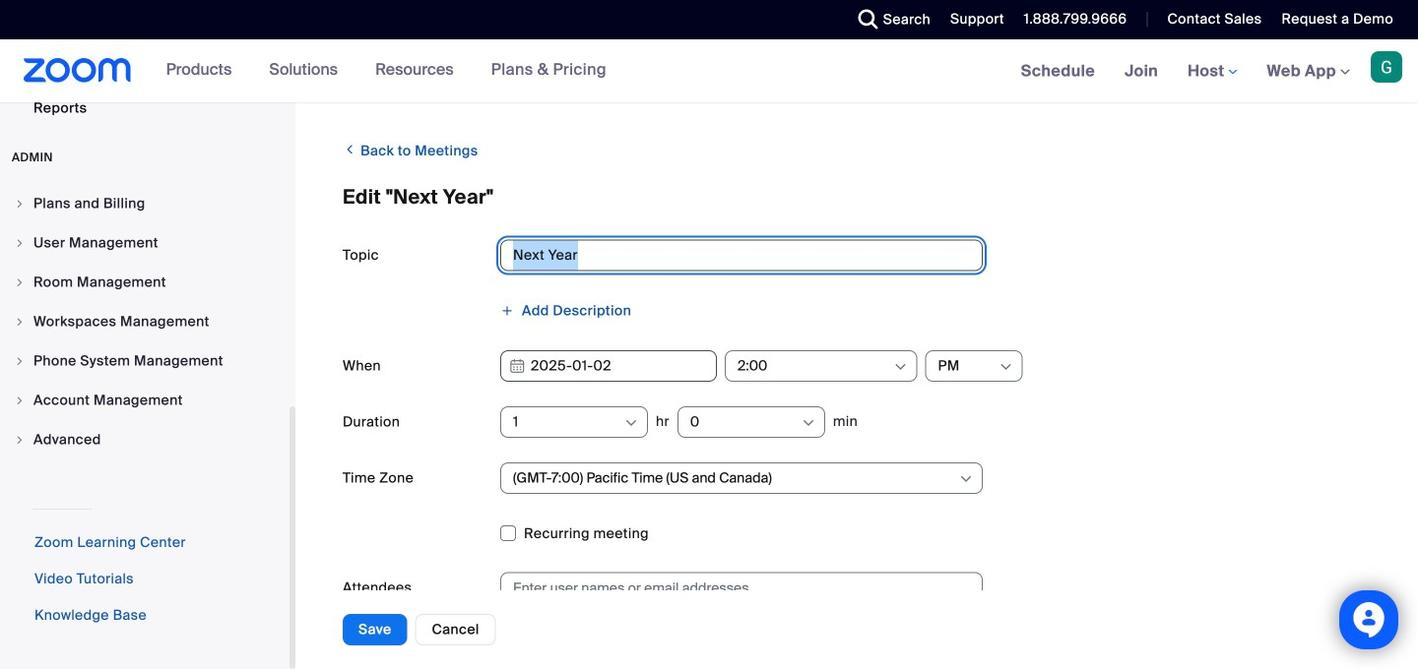 Task type: vqa. For each thing, say whether or not it's contained in the screenshot.
2nd /month/user, billed annually from left
no



Task type: locate. For each thing, give the bounding box(es) containing it.
menu item
[[0, 185, 290, 223], [0, 225, 290, 262], [0, 264, 290, 301], [0, 303, 290, 341], [0, 343, 290, 380], [0, 382, 290, 420], [0, 422, 290, 459]]

2 horizontal spatial show options image
[[893, 359, 909, 375]]

4 right image from the top
[[14, 356, 26, 367]]

show options image
[[893, 359, 909, 375], [623, 416, 639, 431], [801, 416, 816, 431]]

select start time text field
[[738, 352, 892, 381]]

right image
[[14, 237, 26, 249], [14, 395, 26, 407]]

show options image down select start time text box
[[801, 416, 816, 431]]

5 right image from the top
[[14, 434, 26, 446]]

product information navigation
[[151, 39, 621, 102]]

banner
[[0, 39, 1418, 104]]

0 vertical spatial right image
[[14, 237, 26, 249]]

right image
[[14, 198, 26, 210], [14, 277, 26, 289], [14, 316, 26, 328], [14, 356, 26, 367], [14, 434, 26, 446]]

show options image down "choose date" text field
[[623, 416, 639, 431]]

7 menu item from the top
[[0, 422, 290, 459]]

2 menu item from the top
[[0, 225, 290, 262]]

left image
[[343, 140, 357, 160]]

Persistent Chat, enter email address,Enter user names or email addresses text field
[[513, 574, 952, 603]]

4 menu item from the top
[[0, 303, 290, 341]]

3 menu item from the top
[[0, 264, 290, 301]]

1 horizontal spatial show options image
[[801, 416, 816, 431]]

show options image right select start time text box
[[893, 359, 909, 375]]

0 horizontal spatial show options image
[[623, 416, 639, 431]]

1 vertical spatial right image
[[14, 395, 26, 407]]

3 right image from the top
[[14, 316, 26, 328]]

2 right image from the top
[[14, 277, 26, 289]]

choose date text field
[[500, 351, 717, 382]]



Task type: describe. For each thing, give the bounding box(es) containing it.
6 menu item from the top
[[0, 382, 290, 420]]

add image
[[500, 304, 514, 318]]

5 menu item from the top
[[0, 343, 290, 380]]

admin menu menu
[[0, 185, 290, 461]]

1 menu item from the top
[[0, 185, 290, 223]]

profile picture image
[[1371, 51, 1402, 83]]

zoom logo image
[[24, 58, 132, 83]]

1 right image from the top
[[14, 198, 26, 210]]

1 right image from the top
[[14, 237, 26, 249]]

My Meeting text field
[[500, 240, 983, 271]]

select time zone text field
[[513, 464, 957, 493]]

meetings navigation
[[1006, 39, 1418, 104]]

2 right image from the top
[[14, 395, 26, 407]]



